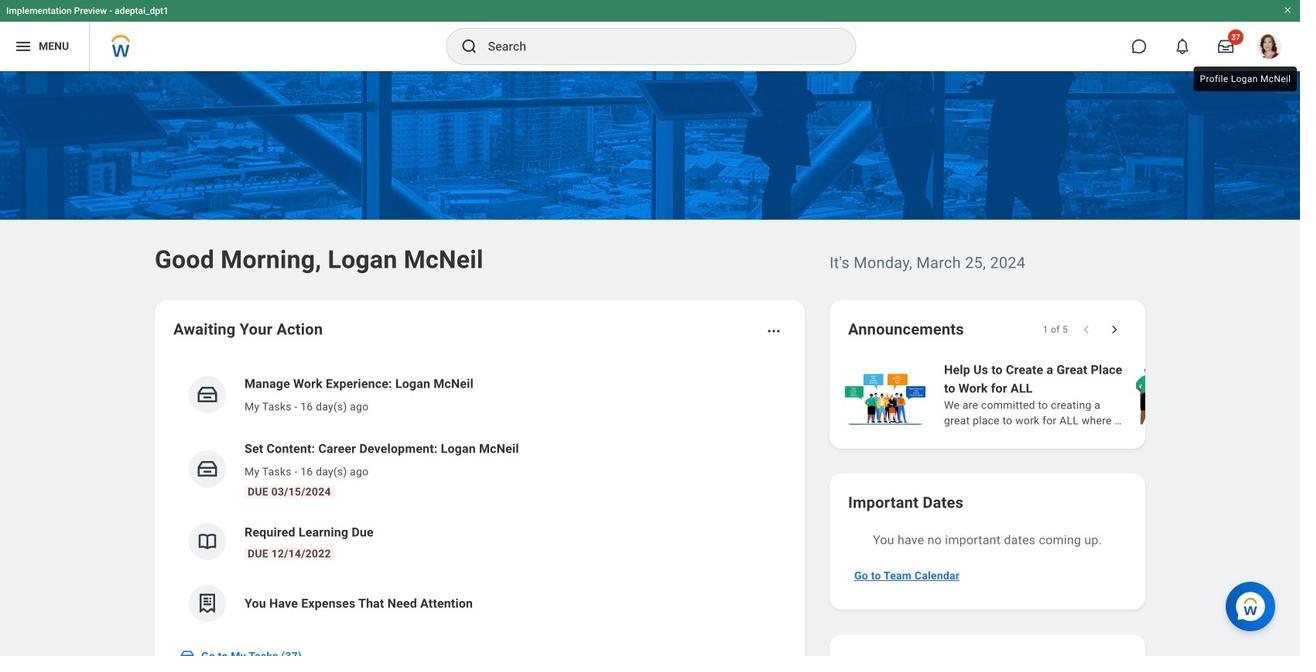 Task type: describe. For each thing, give the bounding box(es) containing it.
profile logan mcneil image
[[1257, 34, 1281, 62]]

inbox image
[[180, 648, 195, 656]]

Search Workday  search field
[[488, 29, 824, 63]]

1 horizontal spatial list
[[842, 359, 1300, 430]]

dashboard expenses image
[[196, 592, 219, 615]]

book open image
[[196, 530, 219, 553]]

chevron left small image
[[1079, 322, 1094, 337]]

search image
[[460, 37, 479, 56]]

2 inbox image from the top
[[196, 457, 219, 481]]



Task type: vqa. For each thing, say whether or not it's contained in the screenshot.
first Add from the bottom
no



Task type: locate. For each thing, give the bounding box(es) containing it.
chevron right small image
[[1107, 322, 1122, 337]]

0 horizontal spatial list
[[173, 362, 786, 635]]

main content
[[0, 71, 1300, 656]]

notifications large image
[[1175, 39, 1190, 54]]

inbox image
[[196, 383, 219, 406], [196, 457, 219, 481]]

status
[[1043, 323, 1068, 336]]

inbox large image
[[1218, 39, 1233, 54]]

tooltip
[[1191, 63, 1300, 94]]

justify image
[[14, 37, 33, 56]]

list
[[842, 359, 1300, 430], [173, 362, 786, 635]]

banner
[[0, 0, 1300, 71]]

1 inbox image from the top
[[196, 383, 219, 406]]

close environment banner image
[[1283, 5, 1292, 15]]

related actions image
[[766, 323, 782, 339]]

0 vertical spatial inbox image
[[196, 383, 219, 406]]

1 vertical spatial inbox image
[[196, 457, 219, 481]]



